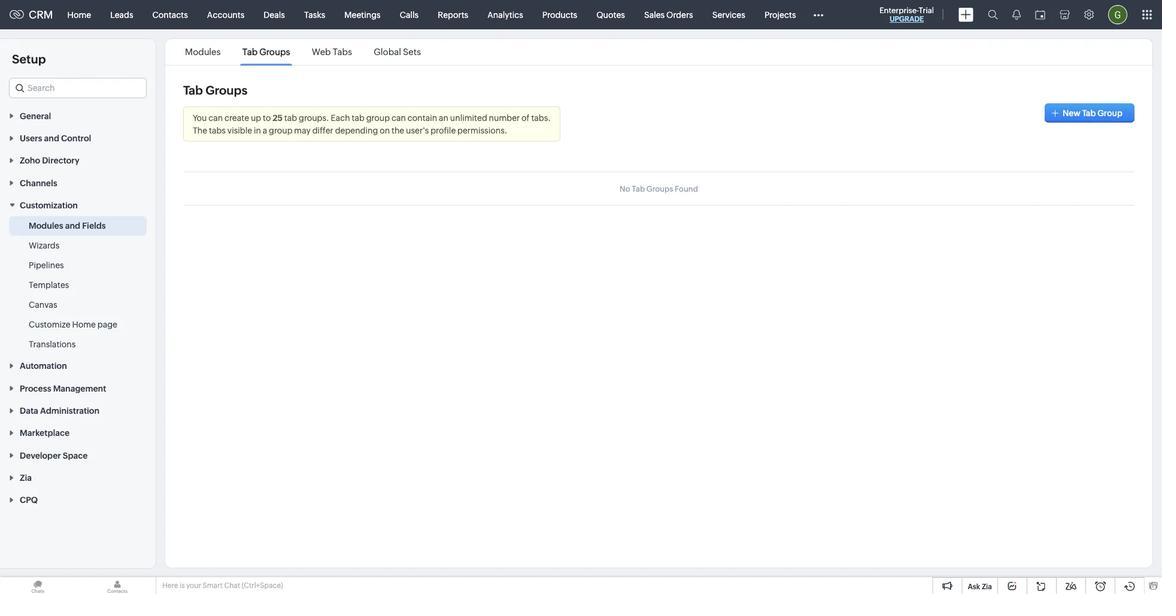 Task type: vqa. For each thing, say whether or not it's contained in the screenshot.
Games
no



Task type: locate. For each thing, give the bounding box(es) containing it.
and for modules
[[65, 221, 80, 230]]

projects link
[[755, 0, 806, 29]]

you
[[193, 113, 207, 122]]

zia right "ask"
[[982, 582, 992, 590]]

zoho directory button
[[0, 149, 156, 171]]

customization button
[[0, 194, 156, 216]]

0 vertical spatial group
[[366, 113, 390, 122]]

tab down accounts on the left top
[[242, 47, 258, 57]]

permissions.
[[458, 125, 507, 135]]

2 tab from the left
[[352, 113, 365, 122]]

groups left found
[[647, 184, 673, 193]]

channels button
[[0, 171, 156, 194]]

0 horizontal spatial and
[[44, 133, 59, 143]]

zia button
[[0, 466, 156, 489]]

list
[[174, 39, 432, 65]]

1 horizontal spatial and
[[65, 221, 80, 230]]

home
[[67, 10, 91, 19], [72, 320, 96, 329]]

number
[[489, 113, 520, 122]]

1 horizontal spatial group
[[366, 113, 390, 122]]

in
[[254, 125, 261, 135]]

users and control
[[20, 133, 91, 143]]

data
[[20, 406, 38, 415]]

zoho directory
[[20, 156, 79, 165]]

modules for modules and fields
[[29, 221, 63, 230]]

1 horizontal spatial tab
[[352, 113, 365, 122]]

zia up cpq
[[20, 473, 32, 483]]

calls link
[[390, 0, 428, 29]]

0 horizontal spatial groups
[[206, 84, 248, 97]]

and for users
[[44, 133, 59, 143]]

tab up the depending
[[352, 113, 365, 122]]

1 vertical spatial home
[[72, 320, 96, 329]]

to
[[263, 113, 271, 122]]

0 horizontal spatial tab
[[284, 113, 297, 122]]

tab right new
[[1082, 108, 1096, 118]]

web tabs link
[[310, 47, 354, 57]]

tab groups down the deals link at the top of page
[[242, 47, 290, 57]]

found
[[675, 184, 698, 193]]

management
[[53, 383, 106, 393]]

meetings link
[[335, 0, 390, 29]]

and inside customization region
[[65, 221, 80, 230]]

tasks link
[[295, 0, 335, 29]]

modules down accounts on the left top
[[185, 47, 221, 57]]

data administration
[[20, 406, 99, 415]]

and
[[44, 133, 59, 143], [65, 221, 80, 230]]

unlimited
[[450, 113, 487, 122]]

0 vertical spatial zia
[[20, 473, 32, 483]]

and right users
[[44, 133, 59, 143]]

services
[[712, 10, 746, 19]]

accounts link
[[198, 0, 254, 29]]

create menu image
[[959, 7, 974, 22]]

home right "crm"
[[67, 10, 91, 19]]

tab groups
[[242, 47, 290, 57], [183, 84, 248, 97]]

sales orders
[[644, 10, 693, 19]]

modules up wizards
[[29, 221, 63, 230]]

customize
[[29, 320, 70, 329]]

2 can from the left
[[392, 113, 406, 122]]

channels
[[20, 178, 57, 188]]

None field
[[9, 78, 147, 98]]

1 horizontal spatial can
[[392, 113, 406, 122]]

and left the fields
[[65, 221, 80, 230]]

modules for modules
[[185, 47, 221, 57]]

0 vertical spatial modules
[[185, 47, 221, 57]]

sets
[[403, 47, 421, 57]]

contacts image
[[80, 577, 155, 594]]

global sets
[[374, 47, 421, 57]]

group up on
[[366, 113, 390, 122]]

0 vertical spatial groups
[[259, 47, 290, 57]]

0 horizontal spatial zia
[[20, 473, 32, 483]]

tabs.
[[531, 113, 551, 122]]

1 can from the left
[[209, 113, 223, 122]]

groups.
[[299, 113, 329, 122]]

sales orders link
[[635, 0, 703, 29]]

ask zia
[[968, 582, 992, 590]]

1 horizontal spatial modules
[[185, 47, 221, 57]]

calendar image
[[1035, 10, 1046, 19]]

here is your smart chat (ctrl+space)
[[162, 582, 283, 590]]

1 horizontal spatial zia
[[982, 582, 992, 590]]

tab right 25
[[284, 113, 297, 122]]

crm link
[[10, 9, 53, 21]]

groups down the deals
[[259, 47, 290, 57]]

tabs
[[209, 125, 226, 135]]

user's
[[406, 125, 429, 135]]

differ
[[312, 125, 333, 135]]

and inside dropdown button
[[44, 133, 59, 143]]

can up the
[[392, 113, 406, 122]]

1 vertical spatial zia
[[982, 582, 992, 590]]

groups up create
[[206, 84, 248, 97]]

1 vertical spatial modules
[[29, 221, 63, 230]]

process
[[20, 383, 51, 393]]

here
[[162, 582, 178, 590]]

cpq button
[[0, 489, 156, 511]]

0 horizontal spatial can
[[209, 113, 223, 122]]

profile
[[431, 125, 456, 135]]

1 horizontal spatial groups
[[259, 47, 290, 57]]

tab inside 'list'
[[242, 47, 258, 57]]

home left page
[[72, 320, 96, 329]]

canvas
[[29, 300, 57, 309]]

tab groups link
[[241, 47, 292, 57]]

modules and fields
[[29, 221, 106, 230]]

home link
[[58, 0, 101, 29]]

space
[[63, 451, 88, 460]]

quotes
[[597, 10, 625, 19]]

contacts link
[[143, 0, 198, 29]]

0 horizontal spatial modules
[[29, 221, 63, 230]]

upgrade
[[890, 15, 924, 23]]

0 horizontal spatial group
[[269, 125, 293, 135]]

deals link
[[254, 0, 295, 29]]

create menu element
[[952, 0, 981, 29]]

global sets link
[[372, 47, 423, 57]]

general button
[[0, 104, 156, 127]]

control
[[61, 133, 91, 143]]

tab
[[284, 113, 297, 122], [352, 113, 365, 122]]

1 vertical spatial and
[[65, 221, 80, 230]]

modules inside customization region
[[29, 221, 63, 230]]

web
[[312, 47, 331, 57]]

group down 25
[[269, 125, 293, 135]]

enterprise-
[[880, 6, 919, 15]]

tab inside the new tab group button
[[1082, 108, 1096, 118]]

smart
[[203, 582, 223, 590]]

1 vertical spatial groups
[[206, 84, 248, 97]]

tab groups up you
[[183, 84, 248, 97]]

create
[[225, 113, 249, 122]]

0 vertical spatial and
[[44, 133, 59, 143]]

signals element
[[1006, 0, 1028, 29]]

on
[[380, 125, 390, 135]]

0 vertical spatial tab groups
[[242, 47, 290, 57]]

can up tabs
[[209, 113, 223, 122]]

modules inside 'list'
[[185, 47, 221, 57]]

fields
[[82, 221, 106, 230]]

zia
[[20, 473, 32, 483], [982, 582, 992, 590]]

up
[[251, 113, 261, 122]]

2 vertical spatial groups
[[647, 184, 673, 193]]

quotes link
[[587, 0, 635, 29]]

directory
[[42, 156, 79, 165]]

developer space
[[20, 451, 88, 460]]

2 horizontal spatial groups
[[647, 184, 673, 193]]

chat
[[224, 582, 240, 590]]



Task type: describe. For each thing, give the bounding box(es) containing it.
profile element
[[1101, 0, 1135, 29]]

group
[[1098, 108, 1123, 118]]

Search text field
[[10, 78, 146, 98]]

profile image
[[1109, 5, 1128, 24]]

customization
[[20, 200, 78, 210]]

your
[[186, 582, 201, 590]]

canvas link
[[29, 299, 57, 311]]

users
[[20, 133, 42, 143]]

25
[[273, 113, 283, 122]]

tasks
[[304, 10, 325, 19]]

zoho
[[20, 156, 40, 165]]

web tabs
[[312, 47, 352, 57]]

crm
[[29, 9, 53, 21]]

an
[[439, 113, 449, 122]]

leads link
[[101, 0, 143, 29]]

each
[[331, 113, 350, 122]]

the
[[193, 125, 207, 135]]

templates
[[29, 280, 69, 290]]

process management
[[20, 383, 106, 393]]

1 tab from the left
[[284, 113, 297, 122]]

customize home page
[[29, 320, 117, 329]]

customization region
[[0, 216, 156, 354]]

reports link
[[428, 0, 478, 29]]

modules and fields link
[[29, 220, 106, 232]]

visible
[[227, 125, 252, 135]]

leads
[[110, 10, 133, 19]]

1 vertical spatial group
[[269, 125, 293, 135]]

pipelines link
[[29, 259, 64, 271]]

general
[[20, 111, 51, 121]]

products
[[542, 10, 577, 19]]

tab groups inside 'list'
[[242, 47, 290, 57]]

analytics link
[[478, 0, 533, 29]]

tab up you
[[183, 84, 203, 97]]

orders
[[667, 10, 693, 19]]

trial
[[919, 6, 934, 15]]

1 vertical spatial tab groups
[[183, 84, 248, 97]]

accounts
[[207, 10, 245, 19]]

the
[[392, 125, 404, 135]]

chats image
[[0, 577, 75, 594]]

new
[[1063, 108, 1081, 118]]

users and control button
[[0, 127, 156, 149]]

zia inside dropdown button
[[20, 473, 32, 483]]

list containing modules
[[174, 39, 432, 65]]

automation button
[[0, 354, 156, 377]]

translations link
[[29, 338, 76, 350]]

signals image
[[1013, 10, 1021, 20]]

reports
[[438, 10, 468, 19]]

administration
[[40, 406, 99, 415]]

automation
[[20, 361, 67, 371]]

process management button
[[0, 377, 156, 399]]

projects
[[765, 10, 796, 19]]

products link
[[533, 0, 587, 29]]

modules link
[[183, 47, 223, 57]]

you can create up to 25 tab groups. each tab group can contain an unlimited number of tabs. the tabs visible in a group may differ depending on the user's profile permissions.
[[193, 113, 551, 135]]

developer
[[20, 451, 61, 460]]

no tab groups found
[[620, 184, 698, 193]]

wizards
[[29, 241, 59, 250]]

setup
[[12, 52, 46, 66]]

of
[[522, 113, 530, 122]]

0 vertical spatial home
[[67, 10, 91, 19]]

customize home page link
[[29, 318, 117, 330]]

cpq
[[20, 495, 38, 505]]

search image
[[988, 10, 998, 20]]

contacts
[[152, 10, 188, 19]]

marketplace
[[20, 428, 70, 438]]

home inside customization region
[[72, 320, 96, 329]]

page
[[98, 320, 117, 329]]

new tab group button
[[1045, 103, 1135, 122]]

translations
[[29, 339, 76, 349]]

developer space button
[[0, 444, 156, 466]]

is
[[180, 582, 185, 590]]

a
[[263, 125, 267, 135]]

ask
[[968, 582, 981, 590]]

contain
[[408, 113, 437, 122]]

services link
[[703, 0, 755, 29]]

Other Modules field
[[806, 5, 832, 24]]

(ctrl+space)
[[242, 582, 283, 590]]

analytics
[[488, 10, 523, 19]]

sales
[[644, 10, 665, 19]]

may
[[294, 125, 311, 135]]

deals
[[264, 10, 285, 19]]

search element
[[981, 0, 1006, 29]]

tab right the 'no'
[[632, 184, 645, 193]]



